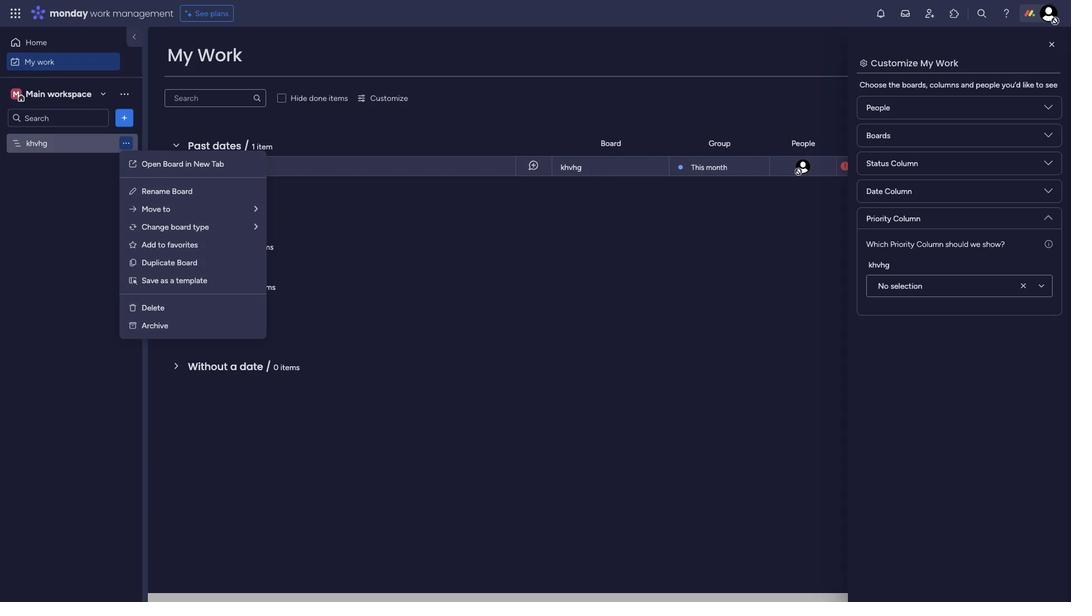 Task type: locate. For each thing, give the bounding box(es) containing it.
customize my work
[[871, 57, 959, 69]]

save as a template image
[[128, 276, 137, 285]]

past
[[188, 139, 210, 153]]

khvhg
[[26, 139, 47, 148], [561, 163, 582, 172], [869, 260, 890, 269]]

without a date / 0 items
[[188, 360, 300, 374]]

1 vertical spatial a
[[230, 360, 237, 374]]

board for duplicate board
[[177, 258, 197, 268]]

people down choose
[[867, 103, 890, 112]]

dapulse dropdown down arrow image
[[1045, 103, 1053, 116], [1045, 131, 1053, 144], [1045, 209, 1053, 222]]

delete
[[142, 303, 165, 313]]

to right add
[[158, 240, 165, 250]]

rename board image
[[128, 187, 137, 196]]

week right 'next'
[[213, 279, 239, 293]]

main content
[[148, 27, 1071, 603]]

main content containing past dates /
[[148, 27, 1071, 603]]

2 horizontal spatial my
[[921, 57, 934, 69]]

my inside my work button
[[25, 57, 35, 66]]

1 vertical spatial dapulse dropdown down arrow image
[[1045, 131, 1053, 144]]

next
[[188, 279, 210, 293]]

list arrow image for move to
[[254, 205, 258, 213]]

gary orlando image
[[1040, 4, 1058, 22]]

option
[[0, 133, 142, 136]]

1 horizontal spatial work
[[90, 7, 110, 20]]

priority column
[[867, 214, 921, 223]]

column for status column
[[891, 159, 918, 168]]

date down 15,
[[867, 187, 883, 196]]

work
[[90, 7, 110, 20], [37, 57, 54, 66]]

15,
[[871, 162, 879, 171]]

tab
[[212, 159, 224, 169]]

column right 15,
[[891, 159, 918, 168]]

board inside main content
[[601, 139, 621, 148]]

work down home
[[37, 57, 54, 66]]

select product image
[[10, 8, 21, 19]]

to right like
[[1036, 80, 1044, 90]]

0 vertical spatial people
[[867, 103, 890, 112]]

choose
[[860, 80, 887, 90]]

customize inside button
[[370, 93, 408, 103]]

items inside this week / 0 items
[[254, 242, 274, 252]]

none search field inside main content
[[165, 89, 266, 107]]

/ left item
[[244, 139, 249, 153]]

customize button
[[353, 89, 413, 107]]

this left month
[[691, 163, 704, 172]]

1 vertical spatial status
[[867, 159, 889, 168]]

work down plans
[[197, 43, 242, 68]]

0 vertical spatial date
[[868, 139, 884, 148]]

date
[[868, 139, 884, 148], [867, 187, 883, 196]]

people
[[976, 80, 1000, 90]]

add
[[142, 240, 156, 250]]

0 horizontal spatial my
[[25, 57, 35, 66]]

new
[[193, 159, 210, 169]]

2 vertical spatial to
[[158, 240, 165, 250]]

1
[[252, 142, 255, 151], [208, 162, 212, 171]]

to right move
[[163, 204, 170, 214]]

work
[[197, 43, 242, 68], [936, 57, 959, 69]]

week up the next week / 0 items
[[211, 239, 237, 253]]

1 horizontal spatial work
[[936, 57, 959, 69]]

None search field
[[165, 89, 266, 107]]

work right monday
[[90, 7, 110, 20]]

column
[[891, 159, 918, 168], [885, 187, 912, 196], [893, 214, 921, 223], [917, 239, 944, 249]]

inbox image
[[900, 8, 911, 19]]

workspace
[[47, 89, 92, 99]]

1 dapulse dropdown down arrow image from the top
[[1045, 103, 1053, 116]]

0 horizontal spatial this
[[188, 239, 208, 253]]

people up gary orlando icon at the right
[[792, 139, 815, 148]]

0 vertical spatial a
[[170, 276, 174, 285]]

a
[[170, 276, 174, 285], [230, 360, 237, 374]]

which priority column should we show?
[[867, 239, 1005, 249]]

/ down this week / 0 items
[[242, 279, 247, 293]]

workspace image
[[11, 88, 22, 100]]

notifications image
[[875, 8, 887, 19]]

work inside button
[[37, 57, 54, 66]]

work up columns
[[936, 57, 959, 69]]

board left in on the top left of page
[[163, 159, 183, 169]]

board for rename board
[[172, 187, 193, 196]]

list arrow image for change board type
[[254, 223, 258, 231]]

a left date
[[230, 360, 237, 374]]

main
[[26, 89, 45, 99]]

am
[[903, 162, 914, 171]]

should
[[946, 239, 969, 249]]

column down 09:00
[[885, 187, 912, 196]]

open board in new tab
[[142, 159, 224, 169]]

1 list arrow image from the top
[[254, 205, 258, 213]]

items right date
[[281, 363, 300, 372]]

items down the 0 items
[[254, 242, 274, 252]]

list arrow image
[[254, 205, 258, 213], [254, 223, 258, 231]]

my up boards,
[[921, 57, 934, 69]]

see
[[1046, 80, 1058, 90]]

my for my work
[[25, 57, 35, 66]]

type
[[193, 222, 209, 232]]

2 vertical spatial khvhg
[[869, 260, 890, 269]]

date for date
[[868, 139, 884, 148]]

see plans
[[195, 9, 229, 18]]

v2 overdue deadline image
[[841, 161, 850, 172]]

1 vertical spatial people
[[792, 139, 815, 148]]

0 vertical spatial list arrow image
[[254, 205, 258, 213]]

Filter dashboard by text search field
[[165, 89, 266, 107]]

0 horizontal spatial people
[[792, 139, 815, 148]]

1 horizontal spatial khvhg
[[561, 163, 582, 172]]

0 horizontal spatial 1
[[208, 162, 212, 171]]

1 vertical spatial 1
[[208, 162, 212, 171]]

1 horizontal spatial my
[[167, 43, 193, 68]]

add to favorites image
[[128, 240, 137, 249]]

status for status column
[[867, 159, 889, 168]]

1 vertical spatial priority
[[867, 214, 892, 223]]

0 vertical spatial week
[[211, 239, 237, 253]]

board up khvhg link
[[601, 139, 621, 148]]

column down date column
[[893, 214, 921, 223]]

khvhg heading
[[869, 259, 890, 271]]

0 vertical spatial work
[[90, 7, 110, 20]]

column left should
[[917, 239, 944, 249]]

this for week
[[188, 239, 208, 253]]

1 dapulse dropdown down arrow image from the top
[[1045, 159, 1053, 172]]

no
[[878, 281, 889, 291]]

items right done
[[329, 93, 348, 103]]

open board in new tab image
[[128, 160, 137, 169]]

0
[[230, 202, 235, 211], [247, 242, 252, 252], [249, 282, 254, 292], [274, 363, 279, 372]]

a right as at top
[[170, 276, 174, 285]]

save as a template
[[142, 276, 207, 285]]

1 vertical spatial khvhg
[[561, 163, 582, 172]]

1 inside the past dates / 1 item
[[252, 142, 255, 151]]

0 horizontal spatial khvhg
[[26, 139, 47, 148]]

1 left tab
[[208, 162, 212, 171]]

0 vertical spatial this
[[691, 163, 704, 172]]

1 left item
[[252, 142, 255, 151]]

2 horizontal spatial khvhg
[[869, 260, 890, 269]]

items down this week / 0 items
[[256, 282, 276, 292]]

which
[[867, 239, 889, 249]]

1 horizontal spatial a
[[230, 360, 237, 374]]

see
[[195, 9, 208, 18]]

hide done items
[[291, 93, 348, 103]]

1 horizontal spatial 1
[[252, 142, 255, 151]]

0 vertical spatial 1
[[252, 142, 255, 151]]

0 vertical spatial status
[[943, 139, 965, 148]]

my down see plans button
[[167, 43, 193, 68]]

dapulse dropdown down arrow image for which priority column should we show?
[[1045, 209, 1053, 222]]

boards,
[[902, 80, 928, 90]]

khvhg for khvhg group
[[869, 260, 890, 269]]

customize for customize my work
[[871, 57, 918, 69]]

1 horizontal spatial status
[[943, 139, 965, 148]]

archive image
[[128, 321, 137, 330]]

move to image
[[128, 205, 137, 214]]

2 vertical spatial dapulse dropdown down arrow image
[[1045, 209, 1053, 222]]

khvhg inside list box
[[26, 139, 47, 148]]

khvhg list box
[[0, 132, 142, 304]]

0 horizontal spatial customize
[[370, 93, 408, 103]]

to for add to favorites
[[158, 240, 165, 250]]

status
[[943, 139, 965, 148], [867, 159, 889, 168]]

list arrow image up this week / 0 items
[[254, 205, 258, 213]]

my down home
[[25, 57, 35, 66]]

0 horizontal spatial status
[[867, 159, 889, 168]]

dapulse dropdown down arrow image for status column
[[1045, 159, 1053, 172]]

items inside the next week / 0 items
[[256, 282, 276, 292]]

m
[[13, 89, 19, 99]]

/
[[244, 139, 249, 153], [240, 239, 245, 253], [242, 279, 247, 293], [266, 360, 271, 374]]

0 vertical spatial khvhg
[[26, 139, 47, 148]]

0 horizontal spatial work
[[37, 57, 54, 66]]

home button
[[7, 33, 120, 51]]

1 vertical spatial list arrow image
[[254, 223, 258, 231]]

1 vertical spatial this
[[188, 239, 208, 253]]

see plans button
[[180, 5, 234, 22]]

like
[[1023, 80, 1034, 90]]

date up 15,
[[868, 139, 884, 148]]

work for my
[[37, 57, 54, 66]]

week for next
[[213, 279, 239, 293]]

0 down the 0 items
[[247, 242, 252, 252]]

customize
[[871, 57, 918, 69], [370, 93, 408, 103]]

/ for next week /
[[242, 279, 247, 293]]

/ down the 0 items
[[240, 239, 245, 253]]

list arrow image down the 0 items
[[254, 223, 258, 231]]

1 horizontal spatial this
[[691, 163, 704, 172]]

date for date column
[[867, 187, 883, 196]]

we
[[971, 239, 981, 249]]

0 down this week / 0 items
[[249, 282, 254, 292]]

dapulse dropdown down arrow image
[[1045, 159, 1053, 172], [1045, 187, 1053, 199]]

my work
[[167, 43, 242, 68]]

3 dapulse dropdown down arrow image from the top
[[1045, 209, 1053, 222]]

priority for priority column
[[867, 214, 892, 223]]

main workspace
[[26, 89, 92, 99]]

items
[[329, 93, 348, 103], [237, 202, 256, 211], [254, 242, 274, 252], [256, 282, 276, 292], [281, 363, 300, 372]]

1 vertical spatial work
[[37, 57, 54, 66]]

my inside main content
[[921, 57, 934, 69]]

monday work management
[[50, 7, 173, 20]]

0 vertical spatial dapulse dropdown down arrow image
[[1045, 103, 1053, 116]]

my
[[167, 43, 193, 68], [921, 57, 934, 69], [25, 57, 35, 66]]

this down type
[[188, 239, 208, 253]]

work inside main content
[[936, 57, 959, 69]]

the
[[889, 80, 900, 90]]

1 vertical spatial week
[[213, 279, 239, 293]]

my work button
[[7, 53, 120, 71]]

1 vertical spatial dapulse dropdown down arrow image
[[1045, 187, 1053, 199]]

0 right date
[[274, 363, 279, 372]]

choose the boards, columns and people you'd like to see
[[860, 80, 1058, 90]]

priority for priority
[[1020, 139, 1045, 148]]

1 horizontal spatial customize
[[871, 57, 918, 69]]

hide
[[291, 93, 307, 103]]

1 vertical spatial customize
[[370, 93, 408, 103]]

khvhg inside group
[[869, 260, 890, 269]]

items up this week / 0 items
[[237, 202, 256, 211]]

0 horizontal spatial a
[[170, 276, 174, 285]]

in
[[185, 159, 192, 169]]

board
[[601, 139, 621, 148], [163, 159, 183, 169], [172, 187, 193, 196], [177, 258, 197, 268]]

without
[[188, 360, 228, 374]]

you'd
[[1002, 80, 1021, 90]]

2 list arrow image from the top
[[254, 223, 258, 231]]

v2 info image
[[1045, 238, 1053, 250]]

0 inside this week / 0 items
[[247, 242, 252, 252]]

project
[[181, 162, 207, 171]]

people
[[867, 103, 890, 112], [792, 139, 815, 148]]

this
[[691, 163, 704, 172], [188, 239, 208, 253]]

2 dapulse dropdown down arrow image from the top
[[1045, 187, 1053, 199]]

1 vertical spatial to
[[163, 204, 170, 214]]

board right rename
[[172, 187, 193, 196]]

delete image
[[128, 304, 137, 312]]

0 vertical spatial customize
[[871, 57, 918, 69]]

1 vertical spatial date
[[867, 187, 883, 196]]

0 vertical spatial dapulse dropdown down arrow image
[[1045, 159, 1053, 172]]

invite members image
[[925, 8, 936, 19]]

1 horizontal spatial people
[[867, 103, 890, 112]]

0 vertical spatial priority
[[1020, 139, 1045, 148]]

board down favorites at the left of page
[[177, 258, 197, 268]]

khvhg for khvhg link
[[561, 163, 582, 172]]



Task type: describe. For each thing, give the bounding box(es) containing it.
help image
[[1001, 8, 1012, 19]]

khvhg group
[[867, 259, 1053, 297]]

rename
[[142, 187, 170, 196]]

2 dapulse dropdown down arrow image from the top
[[1045, 131, 1053, 144]]

apps image
[[949, 8, 960, 19]]

workspace options image
[[119, 88, 130, 99]]

board
[[171, 222, 191, 232]]

group
[[709, 139, 731, 148]]

month
[[706, 163, 727, 172]]

item
[[257, 142, 273, 151]]

0 items
[[230, 202, 256, 211]]

/ right date
[[266, 360, 271, 374]]

2 vertical spatial priority
[[890, 239, 915, 249]]

and
[[961, 80, 974, 90]]

move to
[[142, 204, 170, 214]]

selection
[[891, 281, 923, 291]]

done
[[309, 93, 327, 103]]

my for my work
[[167, 43, 193, 68]]

plans
[[210, 9, 229, 18]]

management
[[113, 7, 173, 20]]

project 1
[[181, 162, 212, 171]]

Search in workspace field
[[23, 112, 93, 124]]

items inside without a date / 0 items
[[281, 363, 300, 372]]

status for status
[[943, 139, 965, 148]]

to for move to
[[163, 204, 170, 214]]

dates
[[213, 139, 241, 153]]

favorites
[[167, 240, 198, 250]]

duplicate
[[142, 258, 175, 268]]

khvhg link
[[559, 157, 662, 177]]

save
[[142, 276, 159, 285]]

09:00
[[881, 162, 901, 171]]

rename board
[[142, 187, 193, 196]]

gary orlando image
[[795, 158, 812, 175]]

duplicate board
[[142, 258, 197, 268]]

customize for customize
[[370, 93, 408, 103]]

move
[[142, 204, 161, 214]]

columns
[[930, 80, 959, 90]]

duplicate board image
[[128, 258, 137, 267]]

open
[[142, 159, 161, 169]]

options image
[[119, 112, 130, 124]]

add to favorites
[[142, 240, 198, 250]]

my work
[[25, 57, 54, 66]]

/ for this week /
[[240, 239, 245, 253]]

change board type
[[142, 222, 209, 232]]

this month
[[691, 163, 727, 172]]

week for this
[[211, 239, 237, 253]]

template
[[176, 276, 207, 285]]

boards
[[867, 131, 891, 140]]

0 horizontal spatial work
[[197, 43, 242, 68]]

this week / 0 items
[[188, 239, 274, 253]]

column for priority column
[[893, 214, 921, 223]]

monday
[[50, 7, 88, 20]]

change board type image
[[128, 223, 137, 232]]

past dates / 1 item
[[188, 139, 273, 153]]

/ for past dates /
[[244, 139, 249, 153]]

as
[[161, 276, 168, 285]]

show?
[[983, 239, 1005, 249]]

nov 15, 09:00 am
[[855, 162, 914, 171]]

dapulse dropdown down arrow image for date column
[[1045, 187, 1053, 199]]

0 inside without a date / 0 items
[[274, 363, 279, 372]]

nov
[[855, 162, 869, 171]]

home
[[26, 38, 47, 47]]

dapulse dropdown down arrow image for boards
[[1045, 103, 1053, 116]]

date column
[[867, 187, 912, 196]]

search everything image
[[976, 8, 988, 19]]

0 inside the next week / 0 items
[[249, 282, 254, 292]]

archive
[[142, 321, 168, 331]]

a inside main content
[[230, 360, 237, 374]]

0 up this week / 0 items
[[230, 202, 235, 211]]

0 vertical spatial to
[[1036, 80, 1044, 90]]

this for month
[[691, 163, 704, 172]]

no selection
[[878, 281, 923, 291]]

column for date column
[[885, 187, 912, 196]]

status column
[[867, 159, 918, 168]]

search image
[[253, 94, 262, 103]]

date
[[240, 360, 263, 374]]

change
[[142, 222, 169, 232]]

work for monday
[[90, 7, 110, 20]]

workspace selection element
[[11, 87, 93, 102]]

next week / 0 items
[[188, 279, 276, 293]]

board for open board in new tab
[[163, 159, 183, 169]]



Task type: vqa. For each thing, say whether or not it's contained in the screenshot.
from corresponding to Add
no



